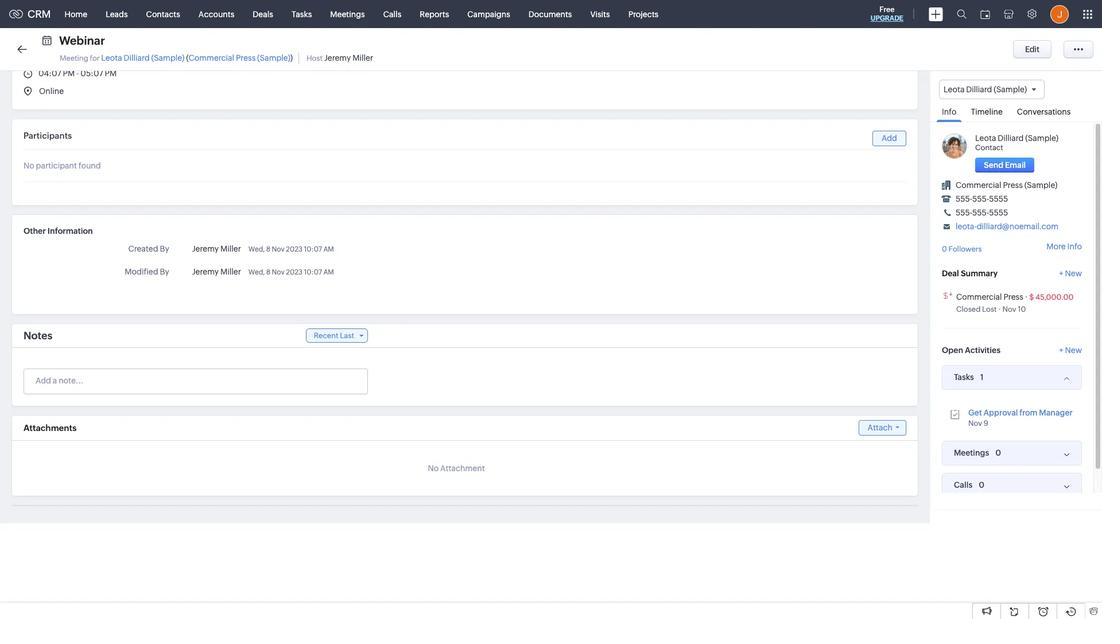 Task type: vqa. For each thing, say whether or not it's contained in the screenshot.
no records found
no



Task type: locate. For each thing, give the bounding box(es) containing it.
0 vertical spatial 10:07
[[304, 246, 322, 254]]

5555
[[989, 195, 1008, 204], [989, 208, 1008, 218]]

2 + from the top
[[1059, 346, 1064, 355]]

1 horizontal spatial leota dilliard (sample) link
[[975, 134, 1059, 143]]

2 vertical spatial commercial
[[956, 293, 1002, 302]]

no attachment
[[428, 464, 485, 474]]

miller for created by
[[220, 245, 241, 254]]

1 horizontal spatial ·
[[1025, 293, 1028, 302]]

commercial down contact
[[956, 181, 1002, 190]]

2 wed, from the top
[[248, 269, 265, 277]]

0 vertical spatial new
[[1065, 269, 1082, 278]]

1 horizontal spatial calls
[[954, 481, 973, 490]]

0 horizontal spatial pm
[[63, 69, 75, 78]]

wed, 8 nov 2023 10:07 am for modified by
[[248, 269, 334, 277]]

open activities
[[942, 346, 1001, 355]]

1 new from the top
[[1065, 269, 1082, 278]]

+ new link
[[1059, 269, 1082, 284]]

more info
[[1047, 242, 1082, 252]]

wed, for modified by
[[248, 269, 265, 277]]

profile element
[[1044, 0, 1076, 28]]

wed, 8 nov 2023 10:07 am for created by
[[248, 246, 334, 254]]

0 horizontal spatial dilliard
[[124, 53, 150, 63]]

(sample) down conversations
[[1025, 134, 1059, 143]]

1 horizontal spatial pm
[[105, 69, 117, 78]]

contacts
[[146, 9, 180, 19]]

1 horizontal spatial 0
[[979, 481, 985, 490]]

0 vertical spatial calls
[[383, 9, 401, 19]]

1 vertical spatial 5555
[[989, 208, 1008, 218]]

1 jeremy miller from the top
[[192, 245, 241, 254]]

nov inside 'get approval from manager nov 9'
[[968, 419, 982, 428]]

by right modified
[[160, 268, 169, 277]]

dilliard@noemail.com
[[977, 222, 1059, 231]]

calls
[[383, 9, 401, 19], [954, 481, 973, 490]]

45,000.00
[[1036, 293, 1074, 302]]

press left )
[[236, 53, 256, 63]]

1 10:07 from the top
[[304, 246, 322, 254]]

0 vertical spatial wed, 8 nov 2023 10:07 am
[[248, 246, 334, 254]]

1 by from the top
[[160, 245, 169, 254]]

tasks
[[292, 9, 312, 19], [954, 373, 974, 382]]

1 8 from the top
[[266, 246, 270, 254]]

0 horizontal spatial no
[[24, 161, 34, 170]]

1 vertical spatial meetings
[[954, 449, 989, 458]]

0 vertical spatial jeremy
[[324, 53, 351, 63]]

0 horizontal spatial info
[[942, 107, 957, 117]]

leota inside the 'leota dilliard (sample) contact'
[[975, 134, 996, 143]]

555-555-5555 down commercial press (sample)
[[956, 195, 1008, 204]]

new down 45,000.00
[[1065, 346, 1082, 355]]

· left the $
[[1025, 293, 1028, 302]]

· right 'lost'
[[998, 305, 1001, 314]]

1 vertical spatial 2023
[[286, 269, 303, 277]]

1 vertical spatial jeremy
[[192, 245, 219, 254]]

1 vertical spatial 8
[[266, 269, 270, 277]]

press up 10
[[1004, 293, 1023, 302]]

lost
[[982, 305, 997, 314]]

8
[[266, 246, 270, 254], [266, 269, 270, 277]]

05:07
[[81, 69, 103, 78]]

info left timeline
[[942, 107, 957, 117]]

more
[[1047, 242, 1066, 252]]

commercial press (sample) link
[[189, 53, 290, 63], [956, 181, 1058, 190]]

(sample) inside the 'leota dilliard (sample) contact'
[[1025, 134, 1059, 143]]

2 jeremy miller from the top
[[192, 268, 241, 277]]

1 vertical spatial wed,
[[248, 269, 265, 277]]

leota dilliard (sample) link left (
[[101, 53, 184, 63]]

by right created
[[160, 245, 169, 254]]

1 555-555-5555 from the top
[[956, 195, 1008, 204]]

(sample) up "timeline" link
[[994, 85, 1027, 94]]

1 horizontal spatial no
[[428, 464, 439, 474]]

commercial press (sample) link up "leota-dilliard@noemail.com"
[[956, 181, 1058, 190]]

555-555-5555
[[956, 195, 1008, 204], [956, 208, 1008, 218]]

attach link
[[859, 421, 906, 436]]

leads link
[[97, 0, 137, 28]]

0 vertical spatial commercial press (sample) link
[[189, 53, 290, 63]]

1 horizontal spatial dilliard
[[966, 85, 992, 94]]

leota up contact
[[975, 134, 996, 143]]

commercial
[[189, 53, 234, 63], [956, 181, 1002, 190], [956, 293, 1002, 302]]

found
[[79, 161, 101, 170]]

documents
[[529, 9, 572, 19]]

jeremy for created by
[[192, 245, 219, 254]]

10:07
[[304, 246, 322, 254], [304, 269, 322, 277]]

get
[[968, 409, 982, 418]]

projects
[[628, 9, 659, 19]]

0 followers
[[942, 245, 982, 254]]

crm
[[28, 8, 51, 20]]

crm link
[[9, 8, 51, 20]]

2 am from the top
[[323, 269, 334, 277]]

1 vertical spatial +
[[1059, 346, 1064, 355]]

commercial for commercial press · $ 45,000.00 closed lost · nov 10
[[956, 293, 1002, 302]]

1 + new from the top
[[1059, 269, 1082, 278]]

meeting for leota dilliard (sample) ( commercial press (sample) )
[[60, 53, 293, 63]]

meetings down 9
[[954, 449, 989, 458]]

campaigns link
[[458, 0, 519, 28]]

meetings up host jeremy miller
[[330, 9, 365, 19]]

2 wed, 8 nov 2023 10:07 am from the top
[[248, 269, 334, 277]]

0 vertical spatial jeremy miller
[[192, 245, 241, 254]]

home link
[[55, 0, 97, 28]]

dilliard inside the 'leota dilliard (sample) contact'
[[998, 134, 1024, 143]]

0 horizontal spatial tasks
[[292, 9, 312, 19]]

1 am from the top
[[323, 246, 334, 254]]

1 5555 from the top
[[989, 195, 1008, 204]]

0 horizontal spatial 0
[[942, 245, 947, 254]]

04:07 pm - 05:07 pm
[[38, 69, 117, 78]]

dilliard right for
[[124, 53, 150, 63]]

modified by
[[125, 268, 169, 277]]

1 vertical spatial wed, 8 nov 2023 10:07 am
[[248, 269, 334, 277]]

2 + new from the top
[[1059, 346, 1082, 355]]

0 vertical spatial no
[[24, 161, 34, 170]]

0 vertical spatial dilliard
[[124, 53, 150, 63]]

leota dilliard (sample) link
[[101, 53, 184, 63], [975, 134, 1059, 143]]

1 vertical spatial + new
[[1059, 346, 1082, 355]]

commercial press link
[[956, 293, 1023, 302]]

1 vertical spatial am
[[323, 269, 334, 277]]

leota up info link
[[944, 85, 965, 94]]

leota dilliard (sample) contact
[[975, 134, 1059, 152]]

1 horizontal spatial tasks
[[954, 373, 974, 382]]

+ down 45,000.00
[[1059, 346, 1064, 355]]

pm right 05:07 in the left of the page
[[105, 69, 117, 78]]

accounts
[[199, 9, 234, 19]]

by
[[160, 245, 169, 254], [160, 268, 169, 277]]

0
[[942, 245, 947, 254], [996, 449, 1001, 458], [979, 481, 985, 490]]

commercial press (sample) link down accounts link
[[189, 53, 290, 63]]

new
[[1065, 269, 1082, 278], [1065, 346, 1082, 355]]

press
[[236, 53, 256, 63], [1003, 181, 1023, 190], [1004, 293, 1023, 302]]

leota right for
[[101, 53, 122, 63]]

0 vertical spatial + new
[[1059, 269, 1082, 278]]

2 10:07 from the top
[[304, 269, 322, 277]]

2 vertical spatial leota
[[975, 134, 996, 143]]

tasks right deals link
[[292, 9, 312, 19]]

1 vertical spatial no
[[428, 464, 439, 474]]

1 wed, 8 nov 2023 10:07 am from the top
[[248, 246, 334, 254]]

timeline link
[[965, 99, 1009, 122]]

1 vertical spatial commercial press (sample) link
[[956, 181, 1058, 190]]

tasks link
[[282, 0, 321, 28]]

wed, for created by
[[248, 246, 265, 254]]

1 vertical spatial 555-555-5555
[[956, 208, 1008, 218]]

no participant found
[[24, 161, 101, 170]]

pm left -
[[63, 69, 75, 78]]

press up "dilliard@noemail.com"
[[1003, 181, 1023, 190]]

1 horizontal spatial meetings
[[954, 449, 989, 458]]

pm
[[63, 69, 75, 78], [105, 69, 117, 78]]

1 horizontal spatial commercial press (sample) link
[[956, 181, 1058, 190]]

tasks left 1
[[954, 373, 974, 382]]

1 vertical spatial calls
[[954, 481, 973, 490]]

2 new from the top
[[1065, 346, 1082, 355]]

visits
[[590, 9, 610, 19]]

0 vertical spatial 8
[[266, 246, 270, 254]]

(sample) inside leota dilliard (sample) field
[[994, 85, 1027, 94]]

2023
[[286, 246, 303, 254], [286, 269, 303, 277]]

1 vertical spatial miller
[[220, 245, 241, 254]]

recent
[[314, 332, 338, 340]]

commercial down accounts
[[189, 53, 234, 63]]

0 horizontal spatial leota
[[101, 53, 122, 63]]

0 horizontal spatial ·
[[998, 305, 1001, 314]]

2 vertical spatial press
[[1004, 293, 1023, 302]]

1 + from the top
[[1059, 269, 1064, 278]]

(sample)
[[151, 53, 184, 63], [257, 53, 290, 63], [994, 85, 1027, 94], [1025, 134, 1059, 143], [1024, 181, 1058, 190]]

555-555-5555 up leota-
[[956, 208, 1008, 218]]

1 vertical spatial 10:07
[[304, 269, 322, 277]]

1 vertical spatial jeremy miller
[[192, 268, 241, 277]]

jeremy
[[324, 53, 351, 63], [192, 245, 219, 254], [192, 268, 219, 277]]

0 vertical spatial by
[[160, 245, 169, 254]]

2 8 from the top
[[266, 269, 270, 277]]

leota for leota dilliard (sample) contact
[[975, 134, 996, 143]]

10
[[1018, 305, 1026, 314]]

press for commercial press · $ 45,000.00 closed lost · nov 10
[[1004, 293, 1023, 302]]

04:07
[[38, 69, 61, 78]]

0 vertical spatial am
[[323, 246, 334, 254]]

press inside commercial press · $ 45,000.00 closed lost · nov 10
[[1004, 293, 1023, 302]]

+ up 45,000.00
[[1059, 269, 1064, 278]]

+ new down 45,000.00
[[1059, 346, 1082, 355]]

host
[[306, 54, 323, 63]]

nov inside commercial press · $ 45,000.00 closed lost · nov 10
[[1003, 305, 1016, 314]]

1 2023 from the top
[[286, 246, 303, 254]]

2 5555 from the top
[[989, 208, 1008, 218]]

no left participant
[[24, 161, 34, 170]]

info inside info link
[[942, 107, 957, 117]]

dilliard up contact
[[998, 134, 1024, 143]]

2 pm from the left
[[105, 69, 117, 78]]

0 vertical spatial 5555
[[989, 195, 1008, 204]]

0 vertical spatial +
[[1059, 269, 1064, 278]]

no for no participant found
[[24, 161, 34, 170]]

visits link
[[581, 0, 619, 28]]

1 vertical spatial leota
[[944, 85, 965, 94]]

1 vertical spatial 0
[[996, 449, 1001, 458]]

reports
[[420, 9, 449, 19]]

2 555-555-5555 from the top
[[956, 208, 1008, 218]]

leota inside field
[[944, 85, 965, 94]]

2 horizontal spatial dilliard
[[998, 134, 1024, 143]]

accounts link
[[189, 0, 244, 28]]

+
[[1059, 269, 1064, 278], [1059, 346, 1064, 355]]

add
[[882, 134, 897, 143]]

2 vertical spatial dilliard
[[998, 134, 1024, 143]]

1 vertical spatial commercial
[[956, 181, 1002, 190]]

no left 'attachment'
[[428, 464, 439, 474]]

wed,
[[248, 246, 265, 254], [248, 269, 265, 277]]

info right more
[[1067, 242, 1082, 252]]

10:07 for modified by
[[304, 269, 322, 277]]

+ new down more info link on the top of the page
[[1059, 269, 1082, 278]]

0 vertical spatial info
[[942, 107, 957, 117]]

1 vertical spatial new
[[1065, 346, 1082, 355]]

0 vertical spatial 2023
[[286, 246, 303, 254]]

documents link
[[519, 0, 581, 28]]

dilliard up "timeline" link
[[966, 85, 992, 94]]

1 vertical spatial by
[[160, 268, 169, 277]]

2 vertical spatial jeremy
[[192, 268, 219, 277]]

555-
[[956, 195, 973, 204], [972, 195, 989, 204], [956, 208, 973, 218], [972, 208, 989, 218]]

timeline
[[971, 107, 1003, 117]]

1 vertical spatial info
[[1067, 242, 1082, 252]]

2 horizontal spatial 0
[[996, 449, 1001, 458]]

5555 down commercial press (sample)
[[989, 195, 1008, 204]]

0 horizontal spatial meetings
[[330, 9, 365, 19]]

2 by from the top
[[160, 268, 169, 277]]

2 vertical spatial 0
[[979, 481, 985, 490]]

1 vertical spatial press
[[1003, 181, 1023, 190]]

1 horizontal spatial leota
[[944, 85, 965, 94]]

commercial inside commercial press · $ 45,000.00 closed lost · nov 10
[[956, 293, 1002, 302]]

leota dilliard (sample) link up contact
[[975, 134, 1059, 143]]

am
[[323, 246, 334, 254], [323, 269, 334, 277]]

new inside + new link
[[1065, 269, 1082, 278]]

0 vertical spatial 555-555-5555
[[956, 195, 1008, 204]]

2 vertical spatial miller
[[220, 268, 241, 277]]

2 2023 from the top
[[286, 269, 303, 277]]

(sample) for leota dilliard (sample) contact
[[1025, 134, 1059, 143]]

1 wed, from the top
[[248, 246, 265, 254]]

0 vertical spatial leota dilliard (sample) link
[[101, 53, 184, 63]]

wed, 8 nov 2023 10:07 am
[[248, 246, 334, 254], [248, 269, 334, 277]]

by for modified by
[[160, 268, 169, 277]]

2023 for modified by
[[286, 269, 303, 277]]

+ new
[[1059, 269, 1082, 278], [1059, 346, 1082, 355]]

0 vertical spatial 0
[[942, 245, 947, 254]]

5555 up the leota-dilliard@noemail.com link
[[989, 208, 1008, 218]]

new down more info link on the top of the page
[[1065, 269, 1082, 278]]

0 vertical spatial meetings
[[330, 9, 365, 19]]

(sample) up "dilliard@noemail.com"
[[1024, 181, 1058, 190]]

1 vertical spatial dilliard
[[966, 85, 992, 94]]

participant
[[36, 161, 77, 170]]

2 horizontal spatial leota
[[975, 134, 996, 143]]

participants
[[24, 131, 72, 141]]

None button
[[1013, 40, 1052, 59], [975, 158, 1035, 173], [1013, 40, 1052, 59], [975, 158, 1035, 173]]

0 vertical spatial wed,
[[248, 246, 265, 254]]

dilliard inside field
[[966, 85, 992, 94]]

0 horizontal spatial commercial press (sample) link
[[189, 53, 290, 63]]

commercial up 'lost'
[[956, 293, 1002, 302]]



Task type: describe. For each thing, give the bounding box(es) containing it.
create menu element
[[922, 0, 950, 28]]

dilliard for leota dilliard (sample)
[[966, 85, 992, 94]]

leota-dilliard@noemail.com link
[[956, 222, 1059, 231]]

8 for modified by
[[266, 269, 270, 277]]

home
[[65, 9, 87, 19]]

conversations
[[1017, 107, 1071, 117]]

am for modified by
[[323, 269, 334, 277]]

(sample) left (
[[151, 53, 184, 63]]

conversations link
[[1011, 99, 1077, 122]]

projects link
[[619, 0, 668, 28]]

commercial press · $ 45,000.00 closed lost · nov 10
[[956, 293, 1074, 314]]

modified
[[125, 268, 158, 277]]

leota-dilliard@noemail.com
[[956, 222, 1059, 231]]

(sample) left the host
[[257, 53, 290, 63]]

from
[[1020, 409, 1038, 418]]

8 for created by
[[266, 246, 270, 254]]

online
[[39, 87, 64, 96]]

create menu image
[[929, 7, 943, 21]]

summary
[[961, 269, 998, 278]]

Leota Dilliard (Sample) field
[[939, 80, 1045, 99]]

meeting
[[60, 54, 88, 63]]

deals link
[[244, 0, 282, 28]]

created by
[[128, 245, 169, 254]]

-
[[76, 69, 79, 78]]

deal
[[942, 269, 959, 278]]

am for created by
[[323, 246, 334, 254]]

(sample) for leota dilliard (sample)
[[994, 85, 1027, 94]]

for
[[90, 54, 100, 63]]

0 horizontal spatial leota dilliard (sample) link
[[101, 53, 184, 63]]

free upgrade
[[871, 5, 904, 22]]

(
[[186, 53, 189, 63]]

host jeremy miller
[[306, 53, 373, 63]]

dilliard for leota dilliard (sample) contact
[[998, 134, 1024, 143]]

jeremy for modified by
[[192, 268, 219, 277]]

contacts link
[[137, 0, 189, 28]]

recent last
[[314, 332, 354, 340]]

Add a note... field
[[24, 375, 367, 387]]

10:07 for created by
[[304, 246, 322, 254]]

leota dilliard (sample)
[[944, 85, 1027, 94]]

closed
[[956, 305, 981, 314]]

other
[[24, 227, 46, 236]]

meetings link
[[321, 0, 374, 28]]

attach
[[868, 424, 893, 433]]

reports link
[[411, 0, 458, 28]]

leads
[[106, 9, 128, 19]]

jeremy miller for created by
[[192, 245, 241, 254]]

no for no attachment
[[428, 464, 439, 474]]

created
[[128, 245, 158, 254]]

attachment
[[440, 464, 485, 474]]

campaigns
[[467, 9, 510, 19]]

more info link
[[1047, 242, 1082, 252]]

by for created by
[[160, 245, 169, 254]]

0 for meetings
[[996, 449, 1001, 458]]

calendar image
[[980, 9, 990, 19]]

press for commercial press (sample)
[[1003, 181, 1023, 190]]

profile image
[[1051, 5, 1069, 23]]

activities
[[965, 346, 1001, 355]]

miller for modified by
[[220, 268, 241, 277]]

0 horizontal spatial calls
[[383, 9, 401, 19]]

info link
[[936, 99, 962, 122]]

0 for calls
[[979, 481, 985, 490]]

notes
[[24, 330, 52, 342]]

last
[[340, 332, 354, 340]]

open
[[942, 346, 963, 355]]

other information
[[24, 227, 93, 236]]

2023 for created by
[[286, 246, 303, 254]]

upgrade
[[871, 14, 904, 22]]

leota for leota dilliard (sample)
[[944, 85, 965, 94]]

leota-
[[956, 222, 977, 231]]

0 vertical spatial tasks
[[292, 9, 312, 19]]

add link
[[873, 131, 906, 146]]

9
[[984, 419, 988, 428]]

0 vertical spatial commercial
[[189, 53, 234, 63]]

0 vertical spatial press
[[236, 53, 256, 63]]

0 vertical spatial ·
[[1025, 293, 1028, 302]]

get approval from manager link
[[968, 409, 1073, 418]]

contact
[[975, 144, 1003, 152]]

search element
[[950, 0, 974, 28]]

followers
[[949, 245, 982, 254]]

1
[[980, 373, 984, 382]]

1 vertical spatial leota dilliard (sample) link
[[975, 134, 1059, 143]]

webinar
[[59, 34, 105, 47]]

)
[[290, 53, 293, 63]]

get approval from manager nov 9
[[968, 409, 1073, 428]]

jeremy miller for modified by
[[192, 268, 241, 277]]

1 vertical spatial tasks
[[954, 373, 974, 382]]

approval
[[984, 409, 1018, 418]]

search image
[[957, 9, 967, 19]]

commercial for commercial press (sample)
[[956, 181, 1002, 190]]

1 vertical spatial ·
[[998, 305, 1001, 314]]

attachments
[[24, 424, 77, 433]]

1 horizontal spatial info
[[1067, 242, 1082, 252]]

1 pm from the left
[[63, 69, 75, 78]]

commercial press (sample)
[[956, 181, 1058, 190]]

information
[[48, 227, 93, 236]]

deals
[[253, 9, 273, 19]]

free
[[880, 5, 895, 14]]

deal summary
[[942, 269, 998, 278]]

0 vertical spatial miller
[[353, 53, 373, 63]]

manager
[[1039, 409, 1073, 418]]

(sample) for commercial press (sample)
[[1024, 181, 1058, 190]]

0 vertical spatial leota
[[101, 53, 122, 63]]



